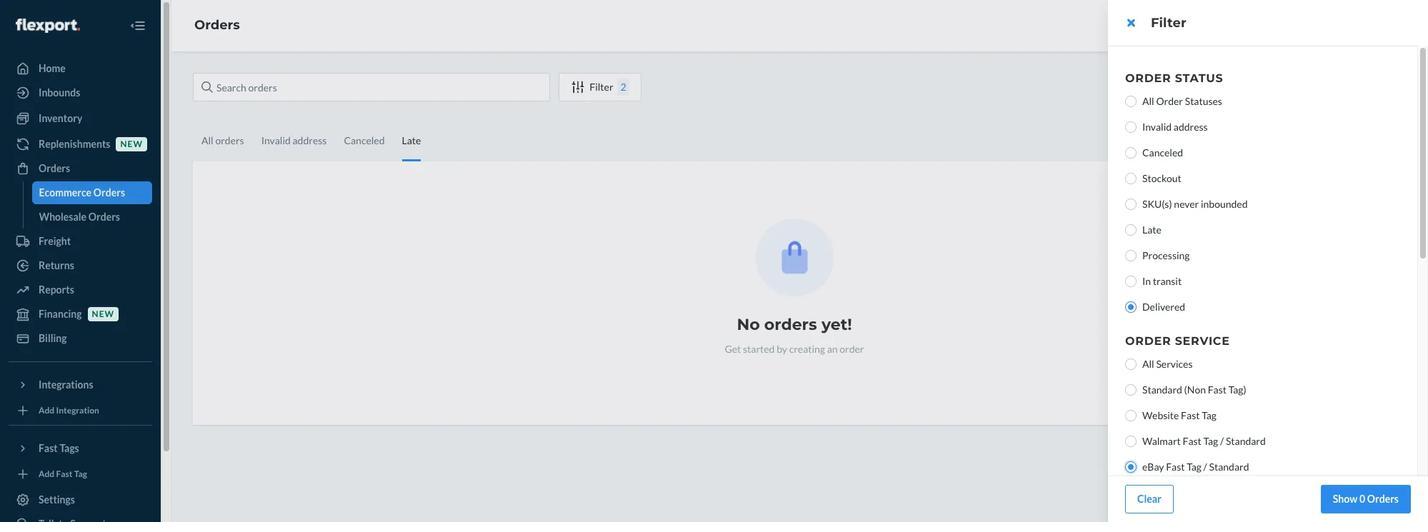 Task type: describe. For each thing, give the bounding box(es) containing it.
inbounded
[[1201, 198, 1248, 210]]

1 vertical spatial order
[[1157, 95, 1184, 107]]

show
[[1333, 493, 1358, 505]]

canceled
[[1143, 147, 1184, 159]]

ebay
[[1143, 461, 1165, 473]]

fast for website
[[1181, 410, 1200, 422]]

show 0 orders button
[[1321, 485, 1411, 514]]

tag for ebay
[[1187, 461, 1202, 473]]

ebay fast tag / standard
[[1143, 461, 1250, 473]]

/ for walmart
[[1221, 435, 1224, 447]]

all for order status
[[1143, 95, 1155, 107]]

sku(s) never inbounded
[[1143, 198, 1248, 210]]

all for order service
[[1143, 358, 1155, 370]]

website
[[1143, 410, 1180, 422]]

stockout
[[1143, 172, 1182, 184]]

tag)
[[1229, 384, 1247, 396]]

standard for ebay fast tag / standard
[[1210, 461, 1250, 473]]

order service
[[1126, 334, 1230, 348]]

tag for walmart
[[1204, 435, 1219, 447]]

website fast tag
[[1143, 410, 1217, 422]]

orders
[[1368, 493, 1399, 505]]

invalid
[[1143, 121, 1172, 133]]

fast for walmart
[[1183, 435, 1202, 447]]

clear button
[[1126, 485, 1174, 514]]

invalid address
[[1143, 121, 1208, 133]]

all services
[[1143, 358, 1193, 370]]

/ for ebay
[[1204, 461, 1208, 473]]

standard (non fast tag)
[[1143, 384, 1247, 396]]

tag for website
[[1202, 410, 1217, 422]]

order for service
[[1126, 334, 1172, 348]]

filter
[[1151, 15, 1187, 31]]

all order statuses
[[1143, 95, 1223, 107]]

close image
[[1127, 17, 1135, 29]]

address
[[1174, 121, 1208, 133]]



Task type: vqa. For each thing, say whether or not it's contained in the screenshot.
Learn more about battery requirements . on the right bottom
no



Task type: locate. For each thing, give the bounding box(es) containing it.
order down order status
[[1157, 95, 1184, 107]]

fast left tag)
[[1208, 384, 1227, 396]]

tag up walmart fast tag / standard
[[1202, 410, 1217, 422]]

all up invalid
[[1143, 95, 1155, 107]]

2 vertical spatial order
[[1126, 334, 1172, 348]]

fast down standard (non fast tag)
[[1181, 410, 1200, 422]]

standard
[[1143, 384, 1183, 396], [1226, 435, 1266, 447], [1210, 461, 1250, 473]]

standard up website
[[1143, 384, 1183, 396]]

tag
[[1202, 410, 1217, 422], [1204, 435, 1219, 447], [1187, 461, 1202, 473]]

in
[[1143, 275, 1151, 287]]

0 vertical spatial order
[[1126, 71, 1172, 85]]

1 vertical spatial standard
[[1226, 435, 1266, 447]]

fast right ebay
[[1166, 461, 1185, 473]]

2 vertical spatial standard
[[1210, 461, 1250, 473]]

transit
[[1153, 275, 1182, 287]]

walmart
[[1143, 435, 1181, 447]]

processing
[[1143, 249, 1190, 262]]

None radio
[[1126, 96, 1137, 107], [1126, 121, 1137, 133], [1126, 224, 1137, 236], [1126, 302, 1137, 313], [1126, 359, 1137, 370], [1126, 410, 1137, 422], [1126, 436, 1137, 447], [1126, 462, 1137, 473], [1126, 96, 1137, 107], [1126, 121, 1137, 133], [1126, 224, 1137, 236], [1126, 302, 1137, 313], [1126, 359, 1137, 370], [1126, 410, 1137, 422], [1126, 436, 1137, 447], [1126, 462, 1137, 473]]

order for status
[[1126, 71, 1172, 85]]

service
[[1175, 334, 1230, 348]]

clear
[[1138, 493, 1162, 505]]

status
[[1175, 71, 1224, 85]]

fast up the ebay fast tag / standard
[[1183, 435, 1202, 447]]

0 vertical spatial /
[[1221, 435, 1224, 447]]

order
[[1126, 71, 1172, 85], [1157, 95, 1184, 107], [1126, 334, 1172, 348]]

in transit
[[1143, 275, 1182, 287]]

1 all from the top
[[1143, 95, 1155, 107]]

delivered
[[1143, 301, 1186, 313]]

/
[[1221, 435, 1224, 447], [1204, 461, 1208, 473]]

tag down walmart fast tag / standard
[[1187, 461, 1202, 473]]

standard for walmart fast tag / standard
[[1226, 435, 1266, 447]]

2 all from the top
[[1143, 358, 1155, 370]]

/ down walmart fast tag / standard
[[1204, 461, 1208, 473]]

(non
[[1185, 384, 1206, 396]]

walmart fast tag / standard
[[1143, 435, 1266, 447]]

/ up the ebay fast tag / standard
[[1221, 435, 1224, 447]]

0 vertical spatial all
[[1143, 95, 1155, 107]]

1 vertical spatial /
[[1204, 461, 1208, 473]]

0 vertical spatial tag
[[1202, 410, 1217, 422]]

show 0 orders
[[1333, 493, 1399, 505]]

order up all order statuses
[[1126, 71, 1172, 85]]

None radio
[[1126, 147, 1137, 159], [1126, 173, 1137, 184], [1126, 199, 1137, 210], [1126, 250, 1137, 262], [1126, 276, 1137, 287], [1126, 384, 1137, 396], [1126, 147, 1137, 159], [1126, 173, 1137, 184], [1126, 199, 1137, 210], [1126, 250, 1137, 262], [1126, 276, 1137, 287], [1126, 384, 1137, 396]]

1 vertical spatial tag
[[1204, 435, 1219, 447]]

services
[[1157, 358, 1193, 370]]

late
[[1143, 224, 1162, 236]]

standard down tag)
[[1226, 435, 1266, 447]]

sku(s)
[[1143, 198, 1173, 210]]

standard down walmart fast tag / standard
[[1210, 461, 1250, 473]]

order up the all services
[[1126, 334, 1172, 348]]

tag up the ebay fast tag / standard
[[1204, 435, 1219, 447]]

2 vertical spatial tag
[[1187, 461, 1202, 473]]

all
[[1143, 95, 1155, 107], [1143, 358, 1155, 370]]

1 vertical spatial all
[[1143, 358, 1155, 370]]

statuses
[[1185, 95, 1223, 107]]

0 vertical spatial standard
[[1143, 384, 1183, 396]]

fast for ebay
[[1166, 461, 1185, 473]]

0
[[1360, 493, 1366, 505]]

1 horizontal spatial /
[[1221, 435, 1224, 447]]

never
[[1174, 198, 1199, 210]]

0 horizontal spatial /
[[1204, 461, 1208, 473]]

order status
[[1126, 71, 1224, 85]]

fast
[[1208, 384, 1227, 396], [1181, 410, 1200, 422], [1183, 435, 1202, 447], [1166, 461, 1185, 473]]

all left the services
[[1143, 358, 1155, 370]]



